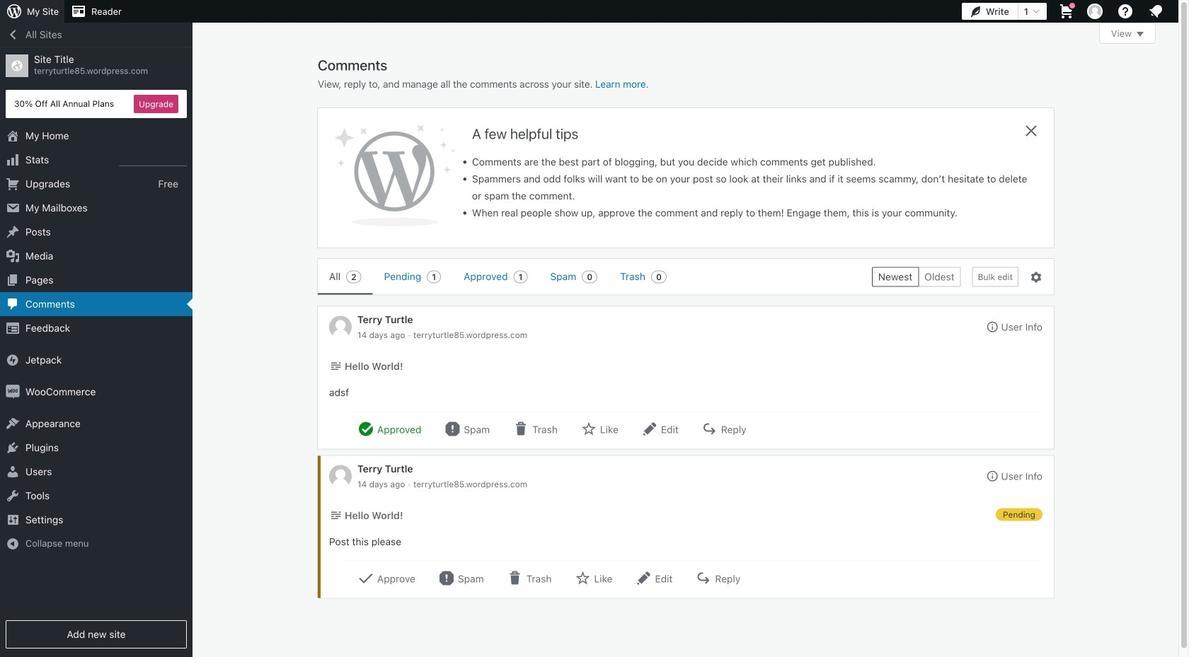 Task type: vqa. For each thing, say whether or not it's contained in the screenshot.
Bio
no



Task type: locate. For each thing, give the bounding box(es) containing it.
my profile image
[[1088, 4, 1103, 19]]

1 vertical spatial img image
[[6, 385, 20, 399]]

img image
[[6, 353, 20, 368], [6, 385, 20, 399]]

option group
[[872, 267, 962, 287]]

main content
[[318, 23, 1157, 599]]

highest hourly views 0 image
[[120, 157, 187, 166]]

0 vertical spatial img image
[[6, 353, 20, 368]]

2 img image from the top
[[6, 385, 20, 399]]

my shopping cart image
[[1059, 3, 1076, 20]]

None radio
[[872, 267, 919, 287], [919, 267, 962, 287], [872, 267, 919, 287], [919, 267, 962, 287]]

menu
[[318, 259, 861, 295]]

closed image
[[1137, 32, 1145, 37]]

terry turtle image
[[329, 466, 352, 488]]

dismiss tips image
[[1023, 123, 1040, 140]]



Task type: describe. For each thing, give the bounding box(es) containing it.
1 img image from the top
[[6, 353, 20, 368]]

wordpress logo image
[[335, 125, 455, 227]]

settings image
[[1031, 271, 1043, 284]]

terry turtle image
[[329, 316, 352, 339]]

manage your notifications image
[[1148, 3, 1165, 20]]

help image
[[1118, 3, 1135, 20]]



